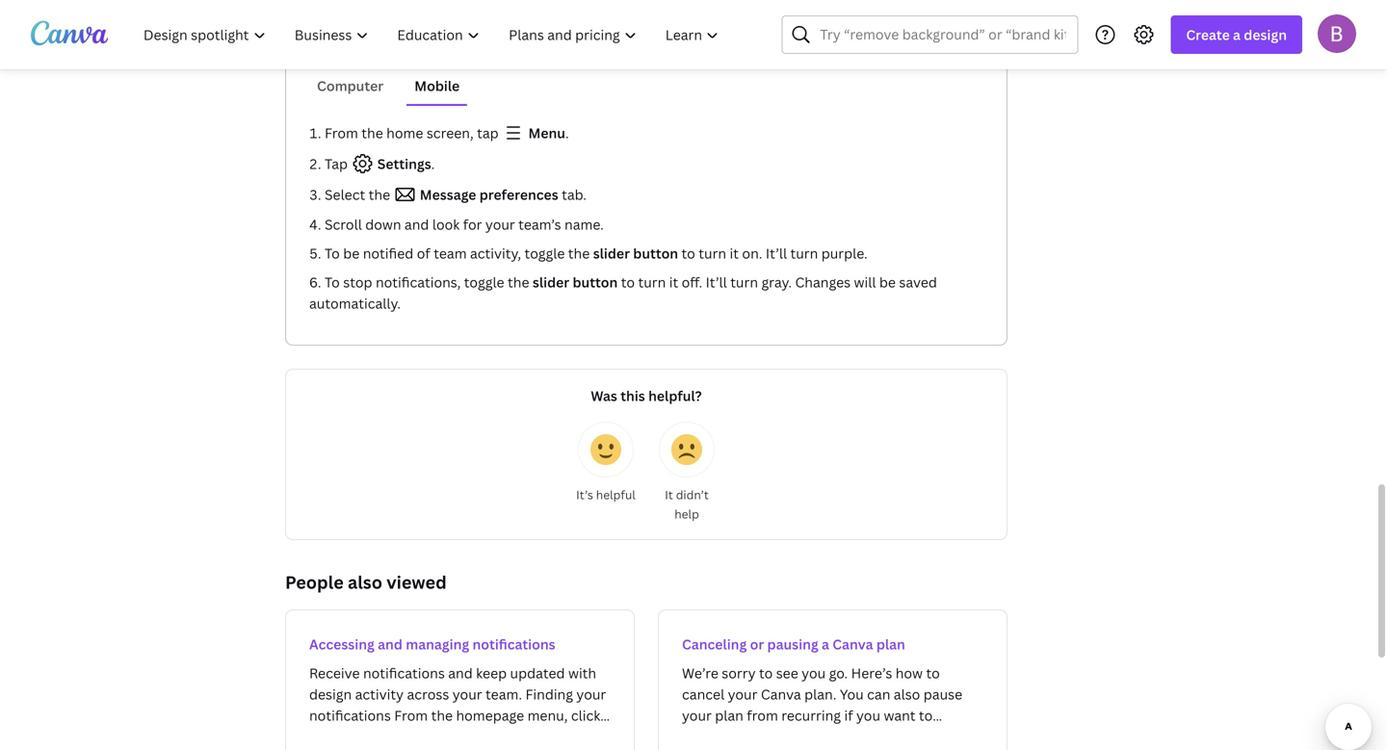 Task type: describe. For each thing, give the bounding box(es) containing it.
stop
[[343, 273, 372, 291]]

1 horizontal spatial button
[[633, 244, 678, 263]]

to stop notifications, toggle the slider button
[[325, 273, 618, 291]]

menu
[[528, 124, 566, 142]]

screen,
[[427, 124, 474, 142]]

of
[[417, 244, 430, 263]]

design
[[1244, 26, 1287, 44]]

saved
[[899, 273, 937, 291]]

to for to be notified of team activity, toggle the
[[325, 244, 340, 263]]

turn down on.
[[730, 273, 758, 291]]

scroll
[[325, 215, 362, 234]]

it'll inside to turn it off. it'll turn gray. changes will be saved automatically.
[[706, 273, 727, 291]]

team
[[434, 244, 467, 263]]

look
[[432, 215, 460, 234]]

top level navigation element
[[131, 15, 736, 54]]

1 vertical spatial .
[[431, 155, 435, 173]]

1 vertical spatial slider
[[533, 273, 570, 291]]

the right from
[[362, 124, 383, 142]]

canceling
[[682, 635, 747, 654]]

it
[[665, 487, 673, 503]]

1 horizontal spatial .
[[566, 124, 569, 142]]

home
[[387, 124, 423, 142]]

menu .
[[528, 124, 569, 142]]

viewed
[[387, 571, 447, 594]]

0 horizontal spatial and
[[378, 635, 403, 654]]

down
[[365, 215, 401, 234]]

help
[[675, 506, 699, 522]]

0 vertical spatial and
[[405, 215, 429, 234]]

on.
[[742, 244, 762, 263]]

0 horizontal spatial toggle
[[464, 273, 504, 291]]

0 horizontal spatial button
[[573, 273, 618, 291]]

0 vertical spatial it
[[730, 244, 739, 263]]

notifications,
[[376, 273, 461, 291]]

or
[[750, 635, 764, 654]]

message preferences
[[417, 185, 558, 204]]

was
[[591, 387, 617, 405]]

select
[[325, 185, 365, 204]]

notified
[[363, 244, 414, 263]]

people also viewed
[[285, 571, 447, 594]]

mobile button
[[407, 67, 467, 104]]

message
[[420, 185, 476, 204]]

Try "remove background" or "brand kit" search field
[[820, 16, 1066, 53]]

name.
[[565, 215, 604, 234]]

for
[[463, 215, 482, 234]]



Task type: locate. For each thing, give the bounding box(es) containing it.
to
[[325, 244, 340, 263], [325, 273, 340, 291]]

be up stop
[[343, 244, 360, 263]]

scroll down and look for your team's name.
[[325, 215, 604, 234]]

and left managing
[[378, 635, 403, 654]]

canceling or pausing a canva plan
[[682, 635, 905, 654]]

to down to be notified of team activity, toggle the slider button to turn it on. it'll turn purple.
[[621, 273, 635, 291]]

a left canva
[[822, 635, 829, 654]]

to up the off.
[[682, 244, 695, 263]]

1 vertical spatial button
[[573, 273, 618, 291]]

from the home screen, tap
[[325, 124, 502, 142]]

computer button
[[309, 67, 391, 104]]

it's
[[576, 487, 593, 503]]

tap
[[325, 155, 351, 173]]

0 horizontal spatial it
[[669, 273, 678, 291]]

0 vertical spatial slider
[[593, 244, 630, 263]]

create a design
[[1186, 26, 1287, 44]]

1 horizontal spatial it'll
[[766, 244, 787, 263]]

toggle
[[525, 244, 565, 263], [464, 273, 504, 291]]

plan
[[877, 635, 905, 654]]

0 vertical spatial it'll
[[766, 244, 787, 263]]

1 horizontal spatial it
[[730, 244, 739, 263]]

accessing and managing notifications
[[309, 635, 556, 654]]

select the
[[325, 185, 390, 204]]

turn
[[699, 244, 726, 263], [790, 244, 818, 263], [638, 273, 666, 291], [730, 273, 758, 291]]

be right will
[[879, 273, 896, 291]]

it
[[730, 244, 739, 263], [669, 273, 678, 291]]

changes
[[795, 273, 851, 291]]

also
[[348, 571, 382, 594]]

button down to be notified of team activity, toggle the slider button to turn it on. it'll turn purple.
[[573, 273, 618, 291]]

turn left the off.
[[638, 273, 666, 291]]

slider
[[593, 244, 630, 263], [533, 273, 570, 291]]

1 horizontal spatial slider
[[593, 244, 630, 263]]

to be notified of team activity, toggle the slider button to turn it on. it'll turn purple.
[[325, 244, 868, 263]]

2 to from the top
[[325, 273, 340, 291]]

tap
[[477, 124, 499, 142]]

helpful
[[596, 487, 636, 503]]

bob builder image
[[1318, 14, 1357, 53]]

1 vertical spatial be
[[879, 273, 896, 291]]

it'll right the off.
[[706, 273, 727, 291]]

. up message
[[431, 155, 435, 173]]

turn up the off.
[[699, 244, 726, 263]]

a inside dropdown button
[[1233, 26, 1241, 44]]

. up tab.
[[566, 124, 569, 142]]

didn't
[[676, 487, 709, 503]]

1 vertical spatial and
[[378, 635, 403, 654]]

it'll
[[766, 244, 787, 263], [706, 273, 727, 291]]

0 horizontal spatial it'll
[[706, 273, 727, 291]]

to
[[682, 244, 695, 263], [621, 273, 635, 291]]

0 horizontal spatial slider
[[533, 273, 570, 291]]

to down scroll
[[325, 244, 340, 263]]

0 vertical spatial be
[[343, 244, 360, 263]]

turn up 'changes' at the top right of page
[[790, 244, 818, 263]]

1 to from the top
[[325, 244, 340, 263]]

0 vertical spatial button
[[633, 244, 678, 263]]

1 vertical spatial it
[[669, 273, 678, 291]]

computer
[[317, 77, 384, 95]]

managing
[[406, 635, 469, 654]]

tab.
[[558, 185, 587, 204]]

your
[[485, 215, 515, 234]]

and left look
[[405, 215, 429, 234]]

the
[[362, 124, 383, 142], [369, 185, 390, 204], [568, 244, 590, 263], [508, 273, 529, 291]]

be inside to turn it off. it'll turn gray. changes will be saved automatically.
[[879, 273, 896, 291]]

😔 image
[[672, 435, 702, 465]]

it'll right on.
[[766, 244, 787, 263]]

1 horizontal spatial and
[[405, 215, 429, 234]]

to left stop
[[325, 273, 340, 291]]

will
[[854, 273, 876, 291]]

gray.
[[762, 273, 792, 291]]

0 vertical spatial a
[[1233, 26, 1241, 44]]

the down activity,
[[508, 273, 529, 291]]

0 horizontal spatial to
[[621, 273, 635, 291]]

mobile
[[415, 77, 460, 95]]

create
[[1186, 26, 1230, 44]]

button up to turn it off. it'll turn gray. changes will be saved automatically.
[[633, 244, 678, 263]]

it left the off.
[[669, 273, 678, 291]]

off.
[[682, 273, 702, 291]]

and
[[405, 215, 429, 234], [378, 635, 403, 654]]

1 vertical spatial toggle
[[464, 273, 504, 291]]

1 horizontal spatial to
[[682, 244, 695, 263]]

the up down
[[369, 185, 390, 204]]

to turn it off. it'll turn gray. changes will be saved automatically.
[[309, 273, 937, 313]]

slider down name.
[[593, 244, 630, 263]]

preferences
[[480, 185, 558, 204]]

team's
[[518, 215, 561, 234]]

was this helpful?
[[591, 387, 702, 405]]

button
[[633, 244, 678, 263], [573, 273, 618, 291]]

automatically.
[[309, 294, 401, 313]]

canceling or pausing a canva plan link
[[658, 610, 1008, 751]]

canva
[[833, 635, 873, 654]]

people
[[285, 571, 344, 594]]

1 vertical spatial to
[[325, 273, 340, 291]]

toggle down activity,
[[464, 273, 504, 291]]

be
[[343, 244, 360, 263], [879, 273, 896, 291]]

0 horizontal spatial .
[[431, 155, 435, 173]]

the down name.
[[568, 244, 590, 263]]

toggle down "team's"
[[525, 244, 565, 263]]

from
[[325, 124, 358, 142]]

0 vertical spatial to
[[325, 244, 340, 263]]

1 horizontal spatial be
[[879, 273, 896, 291]]

it left on.
[[730, 244, 739, 263]]

notifications
[[473, 635, 556, 654]]

it inside to turn it off. it'll turn gray. changes will be saved automatically.
[[669, 273, 678, 291]]

accessing
[[309, 635, 375, 654]]

0 vertical spatial toggle
[[525, 244, 565, 263]]

it didn't help
[[665, 487, 709, 522]]

it's helpful
[[576, 487, 636, 503]]

to for to stop notifications, toggle the
[[325, 273, 340, 291]]

0 vertical spatial to
[[682, 244, 695, 263]]

settings
[[374, 155, 431, 173]]

1 vertical spatial to
[[621, 273, 635, 291]]

1 vertical spatial it'll
[[706, 273, 727, 291]]

accessing and managing notifications link
[[285, 610, 635, 751]]

create a design button
[[1171, 15, 1303, 54]]

activity,
[[470, 244, 521, 263]]

0 vertical spatial .
[[566, 124, 569, 142]]

this
[[621, 387, 645, 405]]

purple.
[[822, 244, 868, 263]]

🙂 image
[[591, 435, 621, 465]]

0 horizontal spatial be
[[343, 244, 360, 263]]

.
[[566, 124, 569, 142], [431, 155, 435, 173]]

to inside to turn it off. it'll turn gray. changes will be saved automatically.
[[621, 273, 635, 291]]

helpful?
[[648, 387, 702, 405]]

pausing
[[767, 635, 819, 654]]

1 horizontal spatial toggle
[[525, 244, 565, 263]]

1 vertical spatial a
[[822, 635, 829, 654]]

a left design in the right of the page
[[1233, 26, 1241, 44]]

slider down to be notified of team activity, toggle the slider button to turn it on. it'll turn purple.
[[533, 273, 570, 291]]

a
[[1233, 26, 1241, 44], [822, 635, 829, 654]]

1 horizontal spatial a
[[1233, 26, 1241, 44]]

0 horizontal spatial a
[[822, 635, 829, 654]]



Task type: vqa. For each thing, say whether or not it's contained in the screenshot.
the leftmost slider
yes



